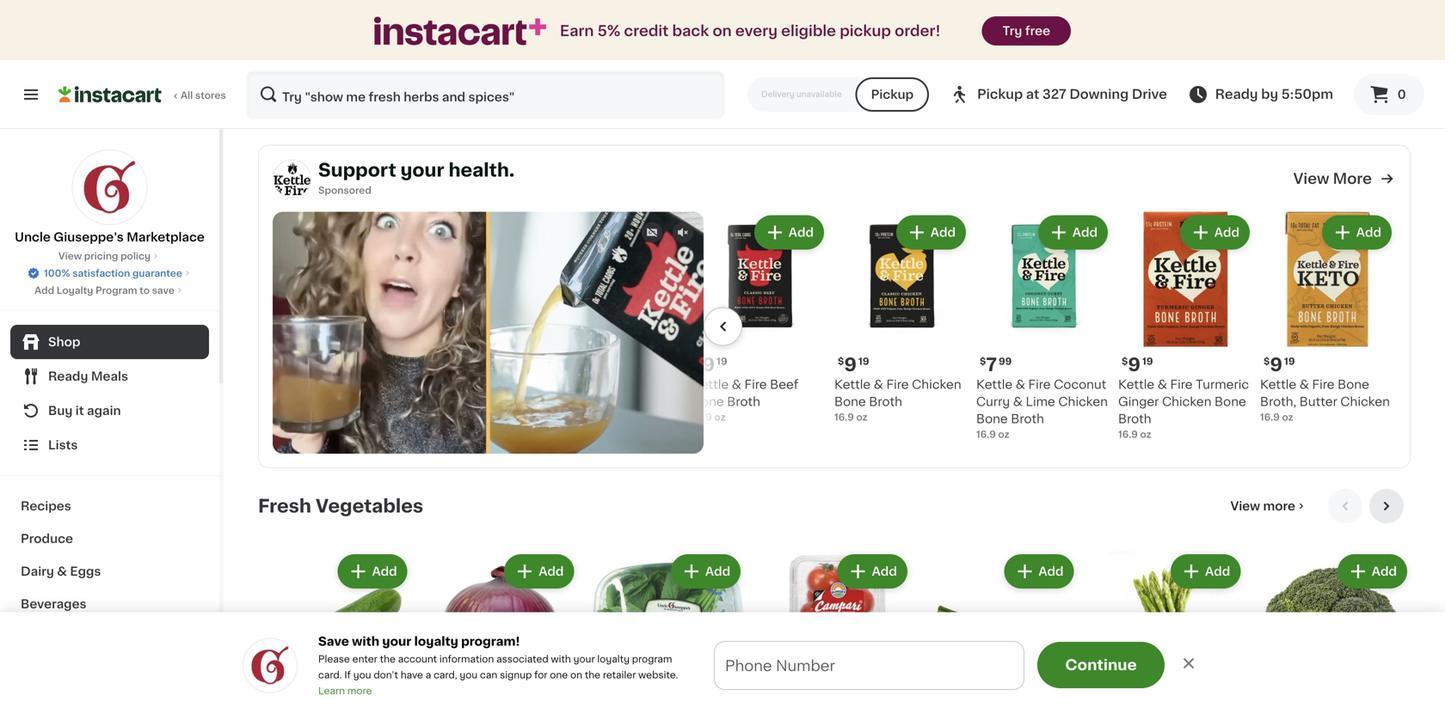 Task type: locate. For each thing, give the bounding box(es) containing it.
kettle up curry
[[976, 379, 1013, 391]]

support
[[318, 161, 396, 180]]

0 horizontal spatial view
[[58, 252, 82, 261]]

many in stock
[[275, 92, 343, 101]]

7 up curry
[[986, 356, 997, 374]]

19 up 'kettle & fire chicken bone broth 16.9 oz'
[[859, 357, 869, 366]]

1 vertical spatial item carousel region
[[258, 490, 1411, 709]]

item carousel region containing fresh vegetables
[[258, 490, 1411, 709]]

4 kettle from the left
[[1118, 379, 1155, 391]]

fire for bone
[[1312, 379, 1335, 391]]

1 /lb from the left
[[467, 17, 486, 30]]

1 vertical spatial more
[[1033, 673, 1059, 683]]

$0.93/oz
[[258, 75, 301, 84]]

ready for ready by 5:50pm
[[1215, 88, 1258, 101]]

/lb up sweet
[[467, 17, 486, 30]]

lists link
[[10, 428, 209, 463]]

1 horizontal spatial pickup
[[977, 88, 1023, 101]]

0 vertical spatial more
[[1333, 172, 1372, 186]]

pickup inside button
[[871, 89, 914, 101]]

loyalty up account
[[414, 636, 458, 648]]

website.
[[638, 671, 678, 680]]

fire inside kettle & fire turmeric ginger chicken bone broth 16.9 oz
[[1170, 379, 1193, 391]]

1 vertical spatial with
[[551, 655, 571, 665]]

2 vertical spatial view
[[1231, 501, 1260, 513]]

1 vertical spatial avocado
[[794, 58, 847, 70]]

1 vertical spatial 99
[[999, 357, 1012, 366]]

$ up 'kettle & fire chicken bone broth 16.9 oz'
[[838, 357, 844, 366]]

0 vertical spatial the
[[380, 655, 396, 665]]

kettle right beef
[[834, 379, 871, 391]]

lime
[[1026, 396, 1055, 408]]

ug waldorf chicken salad $0.93/oz
[[258, 41, 378, 84]]

0 horizontal spatial $ 9 19
[[838, 356, 869, 374]]

0
[[1398, 89, 1406, 101]]

$9.19 per pound element
[[925, 16, 1078, 38]]

item carousel region
[[678, 212, 1396, 442], [258, 490, 1411, 709]]

macaroni
[[1299, 41, 1355, 53]]

every
[[735, 24, 778, 38]]

1 horizontal spatial uncle giuseppe's marketplace logo image
[[243, 639, 298, 694]]

& inside uncle giuseppe's grab & go fried eggplant $0.71/oz
[[734, 41, 743, 53]]

oz inside 'kettle & fire chicken bone broth 16.9 oz'
[[856, 413, 868, 422]]

product group
[[758, 0, 911, 102], [693, 212, 828, 424], [834, 212, 970, 424], [976, 212, 1111, 442], [1118, 212, 1253, 442], [1260, 212, 1395, 424], [258, 551, 411, 709], [425, 551, 578, 709], [591, 551, 744, 709], [758, 551, 911, 709], [925, 551, 1078, 709], [1091, 551, 1244, 709], [1258, 551, 1411, 709]]

16.9 inside 'kettle & fire chicken bone broth 16.9 oz'
[[834, 413, 854, 422]]

chicken
[[328, 41, 378, 53], [912, 379, 961, 391], [1058, 396, 1108, 408], [1162, 396, 1212, 408], [1341, 396, 1390, 408]]

0 horizontal spatial you
[[353, 671, 371, 680]]

9 up broth,
[[1270, 356, 1283, 374]]

$ up curry
[[980, 357, 986, 366]]

0 horizontal spatial ready
[[48, 371, 88, 383]]

with up one
[[551, 655, 571, 665]]

0 horizontal spatial uncle
[[15, 231, 51, 243]]

None search field
[[246, 71, 725, 119]]

giuseppe's inside uncle giuseppe's grab & go fried eggplant $0.71/oz
[[629, 41, 698, 53]]

free up g&g at right top
[[1025, 25, 1050, 37]]

0 vertical spatial loyalty
[[414, 636, 458, 648]]

$ 4 59
[[761, 18, 795, 36]]

eggs
[[70, 566, 101, 578]]

product group containing 4
[[758, 0, 911, 102]]

pricing
[[84, 252, 118, 261]]

1 horizontal spatial more
[[1263, 501, 1296, 513]]

0 vertical spatial ready
[[1215, 88, 1258, 101]]

turmeric
[[1196, 379, 1249, 391]]

2 giuseppe's from the left
[[963, 41, 1031, 53]]

0 horizontal spatial with
[[352, 636, 379, 648]]

0 vertical spatial your
[[401, 161, 444, 180]]

save
[[318, 636, 349, 648]]

0 horizontal spatial 99
[[447, 19, 460, 28]]

view pricing policy link
[[58, 249, 161, 263]]

baked
[[1258, 41, 1296, 53]]

1 19 from the left
[[717, 357, 727, 366]]

19 up kettle & fire beef bone broth 16.9 oz on the bottom of page
[[717, 357, 727, 366]]

$ 9 19 up broth,
[[1264, 356, 1295, 374]]

more inside the view more popup button
[[1263, 501, 1296, 513]]

stores
[[195, 91, 226, 100]]

kettle up ginger
[[1118, 379, 1155, 391]]

broth inside 'kettle & fire chicken bone broth 16.9 oz'
[[869, 396, 902, 408]]

& inside 'hot & sweet pork sausage combo $0.50/oz'
[[450, 41, 460, 53]]

hot
[[425, 41, 447, 53]]

back
[[672, 24, 709, 38]]

fire for turmeric
[[1170, 379, 1193, 391]]

0 vertical spatial $ 7 99
[[428, 18, 460, 36]]

oz
[[774, 75, 785, 84], [714, 413, 726, 422], [856, 413, 868, 422], [1282, 413, 1294, 422], [998, 430, 1010, 440], [1140, 430, 1152, 440]]

/lb for 7
[[467, 17, 486, 30]]

/lb inside $7.99 per pound element
[[467, 17, 486, 30]]

stuffed
[[925, 58, 970, 70]]

program
[[95, 286, 137, 295]]

$ up stuffed at the right top
[[928, 19, 934, 28]]

on inside treatment tracker modal "dialog"
[[702, 671, 721, 685]]

7
[[434, 18, 445, 36], [986, 356, 997, 374]]

0 vertical spatial with
[[352, 636, 379, 648]]

9 up kettle & fire beef bone broth 16.9 oz on the bottom of page
[[702, 356, 715, 374]]

add
[[789, 227, 814, 239], [931, 227, 956, 239], [1073, 227, 1098, 239], [1214, 227, 1240, 239], [1356, 227, 1382, 239], [34, 286, 54, 295], [372, 566, 397, 578], [539, 566, 564, 578], [705, 566, 730, 578], [872, 566, 897, 578], [1039, 566, 1064, 578], [1205, 566, 1230, 578], [1372, 566, 1397, 578]]

kettle down 9 19
[[693, 379, 729, 391]]

2 19 from the left
[[859, 357, 869, 366]]

again
[[87, 405, 121, 417]]

fire inside kettle & fire coconut curry & lime chicken bone broth 16.9 oz
[[1028, 379, 1051, 391]]

beverages link
[[10, 588, 209, 621]]

1 horizontal spatial ready
[[1215, 88, 1258, 101]]

pickup
[[840, 24, 891, 38]]

the
[[380, 655, 396, 665], [585, 671, 601, 680]]

1 horizontal spatial avocado
[[856, 41, 909, 53]]

$ up hot
[[428, 19, 434, 28]]

sabra breakfast avocado toast avocado spread 2.7 oz
[[758, 41, 909, 84]]

1 horizontal spatial free
[[1025, 25, 1050, 37]]

0 horizontal spatial avocado
[[794, 58, 847, 70]]

it
[[76, 405, 84, 417]]

pickup inside popup button
[[977, 88, 1023, 101]]

curry
[[976, 396, 1010, 408]]

close image
[[1180, 655, 1197, 673]]

your up get
[[573, 655, 595, 665]]

& inside kettle & fire bone broth, butter chicken 16.9 oz
[[1300, 379, 1309, 391]]

0 horizontal spatial giuseppe's
[[629, 41, 698, 53]]

kettle & fire chicken bone broth 16.9 oz
[[834, 379, 961, 422]]

chicken inside kettle & fire bone broth, butter chicken 16.9 oz
[[1341, 396, 1390, 408]]

2 kettle from the left
[[834, 379, 871, 391]]

9 up ginger
[[1128, 356, 1141, 374]]

1 horizontal spatial view
[[1231, 501, 1260, 513]]

uncle down 5% at the top
[[591, 41, 626, 53]]

your up account
[[382, 636, 411, 648]]

0 horizontal spatial 7
[[434, 18, 445, 36]]

19 inside 9 19
[[717, 357, 727, 366]]

1 vertical spatial $ 7 99
[[980, 356, 1012, 374]]

learn
[[318, 687, 345, 696]]

0 vertical spatial free
[[1025, 25, 1050, 37]]

99 up 'sausage'
[[447, 19, 460, 28]]

meals
[[91, 371, 128, 383]]

fire inside kettle & fire beef bone broth 16.9 oz
[[745, 379, 767, 391]]

3 $ 9 19 from the left
[[1264, 356, 1295, 374]]

fire inside kettle & fire bone broth, butter chicken 16.9 oz
[[1312, 379, 1335, 391]]

$0.64/oz
[[1091, 58, 1135, 67]]

1 kettle from the left
[[693, 379, 729, 391]]

at
[[1026, 88, 1039, 101]]

kettle inside kettle & fire bone broth, butter chicken 16.9 oz
[[1260, 379, 1297, 391]]

kettle inside kettle & fire turmeric ginger chicken bone broth 16.9 oz
[[1118, 379, 1155, 391]]

1 horizontal spatial $ 9 19
[[1122, 356, 1153, 374]]

9 up 'kettle & fire chicken bone broth 16.9 oz'
[[844, 356, 857, 374]]

0 horizontal spatial /lb
[[467, 17, 486, 30]]

$ up ginger
[[1122, 357, 1128, 366]]

ready meals link
[[10, 360, 209, 394]]

& inside 'kettle & fire chicken bone broth 16.9 oz'
[[874, 379, 883, 391]]

your inside support your health. spo nsored
[[401, 161, 444, 180]]

pickup down pepper
[[977, 88, 1023, 101]]

giuseppe's for fried
[[629, 41, 698, 53]]

kettle & fire broth image
[[273, 160, 311, 198]]

sponsored badge image
[[758, 88, 810, 98]]

$ 7 99 inside $7.99 per pound element
[[428, 18, 460, 36]]

2 horizontal spatial $ 9 19
[[1264, 356, 1295, 374]]

9 for kettle & fire chicken bone broth
[[844, 356, 857, 374]]

0 horizontal spatial loyalty
[[414, 636, 458, 648]]

1 vertical spatial uncle giuseppe's marketplace logo image
[[243, 639, 298, 694]]

2 fire from the left
[[887, 379, 909, 391]]

$7.99 per pound element
[[425, 16, 578, 38]]

1 fire from the left
[[745, 379, 767, 391]]

get free delivery on next 3 orders •
[[569, 671, 835, 685]]

uncle giuseppe's marketplace logo image inside uncle giuseppe's marketplace link
[[72, 150, 148, 225]]

16.9 inside kettle & fire beef bone broth 16.9 oz
[[693, 413, 712, 422]]

the left retailer
[[585, 671, 601, 680]]

spread
[[850, 58, 893, 70]]

19 for kettle & fire bone broth, butter chicken
[[1284, 357, 1295, 366]]

$ inside $ 4 59
[[761, 19, 768, 28]]

the up don't
[[380, 655, 396, 665]]

19 up broth,
[[1284, 357, 1295, 366]]

9 for kettle & fire bone broth, butter chicken
[[1270, 356, 1283, 374]]

loyalty
[[57, 286, 93, 295]]

kettle inside 'kettle & fire chicken bone broth 16.9 oz'
[[834, 379, 871, 391]]

ready inside "dropdown button"
[[48, 371, 88, 383]]

1 horizontal spatial uncle
[[591, 41, 626, 53]]

product group containing 7
[[976, 212, 1111, 442]]

uncle giuseppe's marketplace logo image up uncle giuseppe's marketplace at the top
[[72, 150, 148, 225]]

information
[[440, 655, 494, 665]]

1 giuseppe's from the left
[[629, 41, 698, 53]]

/lb left the try
[[966, 17, 985, 30]]

0 vertical spatial item carousel region
[[678, 212, 1396, 442]]

view inside popup button
[[1231, 501, 1260, 513]]

19
[[717, 357, 727, 366], [859, 357, 869, 366], [1142, 357, 1153, 366], [1284, 357, 1295, 366]]

loyalty up retailer
[[597, 655, 630, 665]]

with up enter
[[352, 636, 379, 648]]

drive
[[1132, 88, 1167, 101]]

on right one
[[570, 671, 582, 680]]

kettle & fire bone broth, butter chicken 16.9 oz
[[1260, 379, 1390, 422]]

0 vertical spatial view
[[1293, 172, 1329, 186]]

99
[[447, 19, 460, 28], [999, 357, 1012, 366]]

you down information
[[460, 671, 478, 680]]

$ 9 19 for kettle & fire bone broth, butter chicken
[[1264, 356, 1295, 374]]

free
[[1025, 25, 1050, 37], [601, 671, 632, 685]]

4 19 from the left
[[1284, 357, 1295, 366]]

2 horizontal spatial uncle
[[925, 41, 960, 53]]

oz inside kettle & fire beef bone broth 16.9 oz
[[714, 413, 726, 422]]

$ inside $ 9
[[928, 19, 934, 28]]

1 vertical spatial free
[[601, 671, 632, 685]]

1 vertical spatial 7
[[986, 356, 997, 374]]

3 19 from the left
[[1142, 357, 1153, 366]]

buy it again link
[[10, 394, 209, 428]]

free right get
[[601, 671, 632, 685]]

service type group
[[748, 77, 929, 112]]

1 horizontal spatial you
[[460, 671, 478, 680]]

try
[[1003, 25, 1022, 37]]

view for view pricing policy
[[58, 252, 82, 261]]

uncle inside "uncle giuseppe's g&g stuffed pepper with rice & meat $0.57/oz"
[[925, 41, 960, 53]]

fire inside 'kettle & fire chicken bone broth 16.9 oz'
[[887, 379, 909, 391]]

learn more link
[[318, 687, 372, 696]]

treatment tracker modal dialog
[[224, 647, 1445, 709]]

giuseppe's inside "uncle giuseppe's g&g stuffed pepper with rice & meat $0.57/oz"
[[963, 41, 1031, 53]]

1 vertical spatial view
[[58, 252, 82, 261]]

oz inside sabra breakfast avocado toast avocado spread 2.7 oz
[[774, 75, 785, 84]]

$ 9
[[928, 18, 947, 36]]

&
[[450, 41, 460, 53], [734, 41, 743, 53], [1358, 41, 1368, 53], [925, 75, 934, 87], [732, 379, 742, 391], [874, 379, 883, 391], [1016, 379, 1025, 391], [1158, 379, 1167, 391], [1300, 379, 1309, 391], [1013, 396, 1023, 408], [57, 566, 67, 578]]

/lb inside $11.39 per pound element
[[639, 17, 657, 30]]

2 horizontal spatial /lb
[[966, 17, 985, 30]]

& inside baked macaroni & cheese
[[1358, 41, 1368, 53]]

uncle up stuffed at the right top
[[925, 41, 960, 53]]

grab
[[701, 41, 731, 53]]

100%
[[44, 269, 70, 278]]

/lb for 11
[[639, 17, 657, 30]]

1 vertical spatial ready
[[48, 371, 88, 383]]

$ right 'earn'
[[595, 19, 601, 28]]

2 horizontal spatial view
[[1293, 172, 1329, 186]]

5 kettle from the left
[[1260, 379, 1297, 391]]

1 horizontal spatial the
[[585, 671, 601, 680]]

1 vertical spatial more
[[347, 687, 372, 696]]

kettle for kettle & fire beef bone broth
[[693, 379, 729, 391]]

19 for kettle & fire chicken bone broth
[[859, 357, 869, 366]]

1 horizontal spatial 99
[[999, 357, 1012, 366]]

many
[[275, 92, 303, 101]]

chicken inside kettle & fire coconut curry & lime chicken bone broth 16.9 oz
[[1058, 396, 1108, 408]]

19 up ginger
[[1142, 357, 1153, 366]]

for
[[534, 671, 548, 680]]

recipes link
[[10, 490, 209, 523]]

0 horizontal spatial uncle giuseppe's marketplace logo image
[[72, 150, 148, 225]]

baked macaroni & cheese button
[[1258, 0, 1411, 86]]

giuseppe's up pepper
[[963, 41, 1031, 53]]

avocado up "spread"
[[856, 41, 909, 53]]

free inside treatment tracker modal "dialog"
[[601, 671, 632, 685]]

uncle giuseppe's marketplace
[[15, 231, 205, 243]]

kettle inside kettle & fire beef bone broth 16.9 oz
[[693, 379, 729, 391]]

3 /lb from the left
[[966, 17, 985, 30]]

continue
[[1065, 658, 1137, 673]]

0 vertical spatial uncle giuseppe's marketplace logo image
[[72, 150, 148, 225]]

meat
[[937, 75, 968, 87]]

0 horizontal spatial pickup
[[871, 89, 914, 101]]

ready down shop
[[48, 371, 88, 383]]

$ 9 19 up ginger
[[1122, 356, 1153, 374]]

ready left by
[[1215, 88, 1258, 101]]

kettle inside kettle & fire coconut curry & lime chicken bone broth 16.9 oz
[[976, 379, 1013, 391]]

on left next
[[702, 671, 721, 685]]

uncle for uncle giuseppe's marketplace
[[15, 231, 51, 243]]

your left health.
[[401, 161, 444, 180]]

hot & sweet pork sausage combo $0.50/oz
[[425, 41, 531, 84]]

0 vertical spatial more
[[1263, 501, 1296, 513]]

loyalty
[[414, 636, 458, 648], [597, 655, 630, 665]]

1 horizontal spatial $ 7 99
[[980, 356, 1012, 374]]

4 fire from the left
[[1170, 379, 1193, 391]]

order!
[[895, 24, 941, 38]]

$ 7 99 up curry
[[980, 356, 1012, 374]]

0 horizontal spatial the
[[380, 655, 396, 665]]

5 fire from the left
[[1312, 379, 1335, 391]]

3
[[763, 671, 773, 685]]

dairy
[[21, 566, 54, 578]]

more button
[[1012, 664, 1079, 692]]

$ 7 99 up hot
[[428, 18, 460, 36]]

uncle up 100% on the left
[[15, 231, 51, 243]]

Search field
[[248, 72, 723, 117]]

uncle giuseppe's marketplace logo image
[[72, 150, 148, 225], [243, 639, 298, 694]]

kettle & fire coconut curry & lime chicken bone broth 16.9 oz
[[976, 379, 1108, 440]]

1 horizontal spatial 7
[[986, 356, 997, 374]]

$ left 59
[[761, 19, 768, 28]]

0 horizontal spatial $ 7 99
[[428, 18, 460, 36]]

2 $ 9 19 from the left
[[1122, 356, 1153, 374]]

kettle up broth,
[[1260, 379, 1297, 391]]

express icon image
[[374, 17, 546, 45]]

with
[[352, 636, 379, 648], [551, 655, 571, 665]]

1 $ 9 19 from the left
[[838, 356, 869, 374]]

on up grab in the top of the page
[[713, 24, 732, 38]]

add inside product 'group'
[[1073, 227, 1098, 239]]

pickup down "spread"
[[871, 89, 914, 101]]

fire for coconut
[[1028, 379, 1051, 391]]

can
[[480, 671, 497, 680]]

$ 9 19 up 'kettle & fire chicken bone broth 16.9 oz'
[[838, 356, 869, 374]]

free for get
[[601, 671, 632, 685]]

on
[[713, 24, 732, 38], [702, 671, 721, 685], [570, 671, 582, 680]]

beverages
[[21, 599, 87, 611]]

uncle inside uncle giuseppe's grab & go fried eggplant $0.71/oz
[[591, 41, 626, 53]]

2 /lb from the left
[[639, 17, 657, 30]]

$ 11 39
[[595, 18, 632, 36]]

0 horizontal spatial more
[[347, 687, 372, 696]]

you right the if
[[353, 671, 371, 680]]

avocado down breakfast
[[794, 58, 847, 70]]

3 fire from the left
[[1028, 379, 1051, 391]]

uncle giuseppe's marketplace logo image left card.
[[243, 639, 298, 694]]

giuseppe's up eggplant
[[629, 41, 698, 53]]

sabra
[[758, 41, 793, 53]]

0 horizontal spatial free
[[601, 671, 632, 685]]

1 vertical spatial the
[[585, 671, 601, 680]]

buy it again
[[48, 405, 121, 417]]

7 up hot
[[434, 18, 445, 36]]

1 horizontal spatial giuseppe's
[[963, 41, 1031, 53]]

pickup for pickup at 327 downing drive
[[977, 88, 1023, 101]]

broth
[[727, 396, 760, 408], [869, 396, 902, 408], [1011, 413, 1044, 425], [1118, 413, 1152, 425]]

0 horizontal spatial more
[[1033, 673, 1059, 683]]

/lb right '39'
[[639, 17, 657, 30]]

3 kettle from the left
[[976, 379, 1013, 391]]

99 up curry
[[999, 357, 1012, 366]]

free for try
[[1025, 25, 1050, 37]]

fire
[[745, 379, 767, 391], [887, 379, 909, 391], [1028, 379, 1051, 391], [1170, 379, 1193, 391], [1312, 379, 1335, 391]]

in
[[305, 92, 314, 101]]

1 horizontal spatial /lb
[[639, 17, 657, 30]]

bone inside kettle & fire bone broth, butter chicken 16.9 oz
[[1338, 379, 1369, 391]]

kettle for kettle & fire chicken bone broth
[[834, 379, 871, 391]]

uncle giuseppe's g&g stuffed pepper with rice & meat $0.57/oz
[[925, 41, 1077, 101]]

more inside save with your loyalty program! please enter the account information associated with your loyalty program card. if you don't have a card, you can signup for one on the retailer website. learn more
[[347, 687, 372, 696]]

1 horizontal spatial loyalty
[[597, 655, 630, 665]]

dairy & eggs
[[21, 566, 101, 578]]



Task type: describe. For each thing, give the bounding box(es) containing it.
fresh vegetables
[[258, 498, 423, 516]]

oz inside kettle & fire turmeric ginger chicken bone broth 16.9 oz
[[1140, 430, 1152, 440]]

if
[[344, 671, 351, 680]]

toast
[[758, 58, 791, 70]]

11
[[601, 18, 617, 36]]

uncle for uncle giuseppe's grab & go fried eggplant $0.71/oz
[[591, 41, 626, 53]]

kettle for kettle & fire bone broth, butter chicken
[[1260, 379, 1297, 391]]

try free
[[1003, 25, 1050, 37]]

1 horizontal spatial with
[[551, 655, 571, 665]]

giuseppe's for with
[[963, 41, 1031, 53]]

oz inside kettle & fire coconut curry & lime chicken bone broth 16.9 oz
[[998, 430, 1010, 440]]

$ inside $7.99 per pound element
[[428, 19, 434, 28]]

sweet
[[463, 41, 501, 53]]

broth inside kettle & fire turmeric ginger chicken bone broth 16.9 oz
[[1118, 413, 1152, 425]]

please
[[318, 655, 350, 665]]

& inside "link"
[[57, 566, 67, 578]]

16.9 inside kettle & fire turmeric ginger chicken bone broth 16.9 oz
[[1118, 430, 1138, 440]]

pickup at 327 downing drive button
[[950, 71, 1167, 119]]

Phone Number text field
[[715, 642, 1024, 690]]

1 horizontal spatial more
[[1333, 172, 1372, 186]]

pork
[[504, 41, 531, 53]]

view for view more
[[1231, 501, 1260, 513]]

broth inside kettle & fire beef bone broth 16.9 oz
[[727, 396, 760, 408]]

credit
[[624, 24, 669, 38]]

waldorf
[[278, 41, 325, 53]]

kettle & fire turmeric ginger chicken bone broth 16.9 oz
[[1118, 379, 1249, 440]]

health.
[[449, 161, 515, 180]]

7 inside product 'group'
[[986, 356, 997, 374]]

broth inside kettle & fire coconut curry & lime chicken bone broth 16.9 oz
[[1011, 413, 1044, 425]]

oz inside kettle & fire bone broth, butter chicken 16.9 oz
[[1282, 413, 1294, 422]]

9 up stuffed at the right top
[[934, 18, 947, 36]]

delivery
[[636, 671, 698, 685]]

to
[[140, 286, 150, 295]]

& inside kettle & fire beef bone broth 16.9 oz
[[732, 379, 742, 391]]

eggplant
[[646, 58, 700, 70]]

$0.57/oz
[[925, 92, 966, 101]]

with
[[1020, 58, 1047, 70]]

16.9 inside kettle & fire coconut curry & lime chicken bone broth 16.9 oz
[[976, 430, 996, 440]]

uncle giuseppe's marketplace link
[[15, 150, 205, 246]]

1 vertical spatial your
[[382, 636, 411, 648]]

pickup at 327 downing drive
[[977, 88, 1167, 101]]

combo
[[480, 58, 525, 70]]

marketplace
[[127, 231, 205, 243]]

coconut
[[1054, 379, 1107, 391]]

99 inside product 'group'
[[999, 357, 1012, 366]]

5%
[[598, 24, 620, 38]]

program
[[632, 655, 672, 665]]

& inside "uncle giuseppe's g&g stuffed pepper with rice & meat $0.57/oz"
[[925, 75, 934, 87]]

sausage
[[425, 58, 477, 70]]

uncle for uncle giuseppe's g&g stuffed pepper with rice & meat $0.57/oz
[[925, 41, 960, 53]]

ready meals
[[48, 371, 128, 383]]

$ up broth,
[[1264, 357, 1270, 366]]

chicken inside kettle & fire turmeric ginger chicken bone broth 16.9 oz
[[1162, 396, 1212, 408]]

get
[[569, 671, 597, 685]]

/lb inside the $9.19 per pound element
[[966, 17, 985, 30]]

guarantee
[[132, 269, 182, 278]]

don't
[[374, 671, 398, 680]]

next
[[725, 671, 759, 685]]

19 for kettle & fire turmeric ginger chicken bone broth
[[1142, 357, 1153, 366]]

satisfaction
[[72, 269, 130, 278]]

item carousel region containing 9
[[678, 212, 1396, 442]]

4
[[768, 18, 781, 36]]

associated
[[496, 655, 549, 665]]

butter
[[1300, 396, 1338, 408]]

instacart logo image
[[58, 84, 162, 105]]

one
[[550, 671, 568, 680]]

more inside button
[[1033, 673, 1059, 683]]

9 for kettle & fire turmeric ginger chicken bone broth
[[1128, 356, 1141, 374]]

ready by 5:50pm link
[[1188, 84, 1333, 105]]

uncle giuseppe's grab & go fried eggplant $0.71/oz
[[591, 41, 743, 84]]

earn
[[560, 24, 594, 38]]

$ inside '$ 11 39'
[[595, 19, 601, 28]]

recipes
[[21, 501, 71, 513]]

kettle & fire beef bone broth 16.9 oz
[[693, 379, 799, 422]]

stock
[[316, 92, 343, 101]]

chicken inside 'kettle & fire chicken bone broth 16.9 oz'
[[912, 379, 961, 391]]

fire for beef
[[745, 379, 767, 391]]

$11.39 per pound element
[[591, 16, 744, 38]]

$ 9 19 for kettle & fire turmeric ginger chicken bone broth
[[1122, 356, 1153, 374]]

pickup for pickup
[[871, 89, 914, 101]]

produce link
[[10, 523, 209, 556]]

2 you from the left
[[460, 671, 478, 680]]

retailer
[[603, 671, 636, 680]]

chicken inside ug waldorf chicken salad $0.93/oz
[[328, 41, 378, 53]]

shop
[[48, 336, 80, 348]]

all stores
[[181, 91, 226, 100]]

9 19
[[702, 356, 727, 374]]

2 vertical spatial your
[[573, 655, 595, 665]]

dairy & eggs link
[[10, 556, 209, 588]]

downing
[[1070, 88, 1129, 101]]

$14.89 per pound element
[[258, 16, 411, 38]]

by
[[1261, 88, 1278, 101]]

1 vertical spatial loyalty
[[597, 655, 630, 665]]

orders
[[776, 671, 826, 685]]

lists
[[48, 440, 78, 452]]

0 vertical spatial 7
[[434, 18, 445, 36]]

1 you from the left
[[353, 671, 371, 680]]

view pricing policy
[[58, 252, 151, 261]]

baked macaroni & cheese
[[1258, 41, 1368, 70]]

beef
[[770, 379, 799, 391]]

0 vertical spatial 99
[[447, 19, 460, 28]]

bone inside 'kettle & fire chicken bone broth 16.9 oz'
[[834, 396, 866, 408]]

add loyalty program to save
[[34, 286, 175, 295]]

ginger
[[1118, 396, 1159, 408]]

kettle for kettle & fire turmeric ginger chicken bone broth
[[1118, 379, 1155, 391]]

vegetables
[[316, 498, 423, 516]]

fire for chicken
[[887, 379, 909, 391]]

ready for ready meals
[[48, 371, 88, 383]]

$ 7 99 inside product 'group'
[[980, 356, 1012, 374]]

bone inside kettle & fire coconut curry & lime chicken bone broth 16.9 oz
[[976, 413, 1008, 425]]

policy
[[120, 252, 151, 261]]

100% satisfaction guarantee button
[[27, 263, 193, 280]]

ready by 5:50pm
[[1215, 88, 1333, 101]]

kettle for kettle & fire coconut curry & lime chicken bone broth
[[976, 379, 1013, 391]]

broth,
[[1260, 396, 1297, 408]]

earn 5% credit back on every eligible pickup order!
[[560, 24, 941, 38]]

have
[[401, 671, 423, 680]]

buy
[[48, 405, 73, 417]]

16.9 inside kettle & fire bone broth, butter chicken 16.9 oz
[[1260, 413, 1280, 422]]

bone inside kettle & fire beef bone broth 16.9 oz
[[693, 396, 724, 408]]

bone inside kettle & fire turmeric ginger chicken bone broth 16.9 oz
[[1215, 396, 1246, 408]]

spo
[[318, 186, 337, 195]]

& inside kettle & fire turmeric ginger chicken bone broth 16.9 oz
[[1158, 379, 1167, 391]]

program!
[[461, 636, 520, 648]]

save with your loyalty program! please enter the account information associated with your loyalty program card. if you don't have a card, you can signup for one on the retailer website. learn more
[[318, 636, 678, 696]]

on inside save with your loyalty program! please enter the account information associated with your loyalty program card. if you don't have a card, you can signup for one on the retailer website. learn more
[[570, 671, 582, 680]]

39
[[619, 19, 632, 28]]

view for view more
[[1293, 172, 1329, 186]]

$0.71/oz
[[591, 75, 631, 84]]

0 vertical spatial avocado
[[856, 41, 909, 53]]

shop link
[[10, 325, 209, 360]]

$ 9 19 for kettle & fire chicken bone broth
[[838, 356, 869, 374]]

produce
[[21, 533, 73, 545]]

continue button
[[1037, 642, 1165, 689]]



Task type: vqa. For each thing, say whether or not it's contained in the screenshot.


